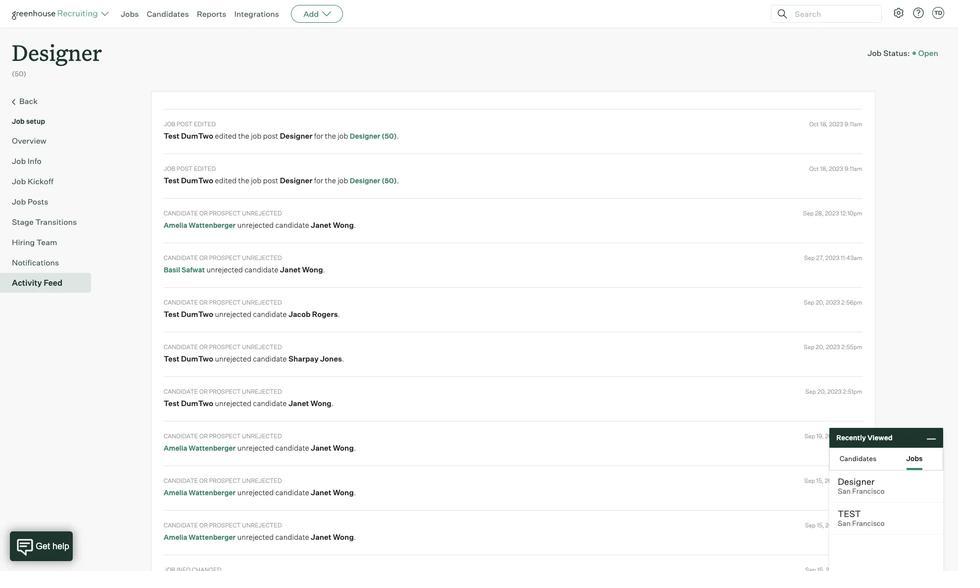 Task type: vqa. For each thing, say whether or not it's contained in the screenshot.
second Or
yes



Task type: locate. For each thing, give the bounding box(es) containing it.
0 vertical spatial san
[[839, 487, 852, 496]]

unrejected for sep 19, 2023 11:09am amelia wattenberger unrejected candidate janet wong .
[[242, 432, 282, 440]]

. inside sep 15, 2023 5:58pm amelia wattenberger unrejected candidate janet wong .
[[354, 533, 356, 542]]

sep 27, 2023 11:43am basil safwat unrejected candidate janet wong .
[[164, 254, 863, 275]]

janet for sep 20, 2023 2:51pm test dumtwo unrejected candidate janet wong .
[[289, 399, 309, 408]]

reports link
[[197, 9, 227, 19]]

san down 6:00pm
[[839, 487, 852, 496]]

prospect for sep 28, 2023 12:10pm amelia wattenberger unrejected candidate janet wong .
[[209, 209, 241, 217]]

0 vertical spatial 18,
[[821, 120, 828, 128]]

2 wattenberger from the top
[[189, 444, 236, 452]]

unrejected inside sep 20, 2023 2:51pm test dumtwo unrejected candidate janet wong .
[[215, 399, 252, 408]]

2 post from the top
[[177, 165, 193, 172]]

janet for sep 15, 2023 6:00pm amelia wattenberger unrejected candidate janet wong .
[[311, 488, 332, 497]]

5 unrejected from the top
[[242, 388, 282, 395]]

. for sep 28, 2023 12:10pm amelia wattenberger unrejected candidate janet wong .
[[354, 221, 356, 230]]

dumtwo
[[181, 131, 214, 141], [181, 176, 214, 185], [181, 310, 214, 319], [181, 354, 214, 364], [181, 399, 214, 408]]

wong inside sep 28, 2023 12:10pm amelia wattenberger unrejected candidate janet wong .
[[333, 221, 354, 230]]

0 vertical spatial candidates
[[147, 9, 189, 19]]

san inside test san francisco
[[839, 519, 852, 528]]

francisco down designer san francisco
[[853, 519, 886, 528]]

15, left 5:58pm at the bottom of page
[[818, 521, 825, 529]]

sep for sep 15, 2023 6:00pm amelia wattenberger unrejected candidate janet wong .
[[805, 477, 816, 484]]

sep inside sep 20, 2023 2:55pm test dumtwo unrejected candidate sharpay jones .
[[805, 343, 815, 351]]

0 vertical spatial oct
[[810, 120, 820, 128]]

amelia wattenberger link for sep 15, 2023 5:58pm amelia wattenberger unrejected candidate janet wong .
[[164, 533, 236, 542]]

0 vertical spatial job post edited
[[164, 120, 216, 128]]

san inside designer san francisco
[[839, 487, 852, 496]]

sep left 2:51pm
[[806, 388, 817, 395]]

candidate for sep 20, 2023 2:55pm test dumtwo unrejected candidate sharpay jones .
[[253, 354, 287, 364]]

8 candidate from the top
[[164, 521, 198, 529]]

3 candidate or prospect unrejected from the top
[[164, 299, 282, 306]]

1 vertical spatial oct
[[810, 165, 820, 172]]

wattenberger for sep 28, 2023 12:10pm amelia wattenberger unrejected candidate janet wong .
[[189, 221, 236, 229]]

. inside sep 20, 2023 2:51pm test dumtwo unrejected candidate janet wong .
[[332, 399, 334, 408]]

wattenberger inside sep 15, 2023 6:00pm amelia wattenberger unrejected candidate janet wong .
[[189, 489, 236, 497]]

0 vertical spatial for
[[314, 131, 324, 141]]

amelia wattenberger link
[[164, 221, 236, 229], [164, 444, 236, 452], [164, 489, 236, 497], [164, 533, 236, 542]]

2 amelia from the top
[[164, 444, 187, 452]]

tab list containing candidates
[[831, 448, 944, 470]]

18,
[[821, 120, 828, 128], [821, 165, 828, 172]]

job
[[251, 131, 262, 141], [338, 131, 348, 141], [251, 176, 262, 185], [338, 176, 348, 185]]

sep inside "sep 27, 2023 11:43am basil safwat unrejected candidate janet wong ."
[[805, 254, 816, 261]]

post for 2nd designer (50) 'link' from the top
[[177, 165, 193, 172]]

7 unrejected from the top
[[242, 477, 282, 484]]

wattenberger inside sep 28, 2023 12:10pm amelia wattenberger unrejected candidate janet wong .
[[189, 221, 236, 229]]

wong inside sep 20, 2023 2:51pm test dumtwo unrejected candidate janet wong .
[[311, 399, 332, 408]]

0 vertical spatial 9:11am
[[845, 120, 863, 128]]

designer san francisco
[[839, 476, 886, 496]]

sep left 5:58pm at the bottom of page
[[806, 521, 817, 529]]

sep inside sep 20, 2023 2:56pm test dumtwo unrejected candidate jacob rogers .
[[805, 299, 815, 306]]

unrejected inside sep 20, 2023 2:56pm test dumtwo unrejected candidate jacob rogers .
[[215, 310, 252, 319]]

2 18, from the top
[[821, 165, 828, 172]]

or for sep 20, 2023 2:56pm test dumtwo unrejected candidate jacob rogers .
[[199, 299, 208, 306]]

prospect for sep 20, 2023 2:55pm test dumtwo unrejected candidate sharpay jones .
[[209, 343, 241, 351]]

or
[[199, 209, 208, 217], [199, 254, 208, 261], [199, 299, 208, 306], [199, 343, 208, 351], [199, 388, 208, 395], [199, 432, 208, 440], [199, 477, 208, 484], [199, 521, 208, 529]]

2 oct 18, 2023 9:11am test dumtwo edited the job post designer for the job designer (50) . from the top
[[164, 165, 863, 185]]

3 or from the top
[[199, 299, 208, 306]]

3 wattenberger from the top
[[189, 489, 236, 497]]

janet inside sep 15, 2023 6:00pm amelia wattenberger unrejected candidate janet wong .
[[311, 488, 332, 497]]

7 prospect from the top
[[209, 477, 241, 484]]

8 prospect from the top
[[209, 521, 241, 529]]

prospect for sep 20, 2023 2:51pm test dumtwo unrejected candidate janet wong .
[[209, 388, 241, 395]]

francisco down 6:00pm
[[853, 487, 886, 496]]

1 horizontal spatial candidates
[[840, 454, 877, 462]]

3 prospect from the top
[[209, 299, 241, 306]]

wattenberger for sep 15, 2023 6:00pm amelia wattenberger unrejected candidate janet wong .
[[189, 489, 236, 497]]

sep left 6:00pm
[[805, 477, 816, 484]]

wattenberger
[[189, 221, 236, 229], [189, 444, 236, 452], [189, 489, 236, 497], [189, 533, 236, 542]]

7 candidate from the top
[[164, 477, 198, 484]]

candidates right jobs 'link'
[[147, 9, 189, 19]]

1 9:11am from the top
[[845, 120, 863, 128]]

sep 19, 2023 11:09am amelia wattenberger unrejected candidate janet wong .
[[164, 432, 863, 453]]

20, inside sep 20, 2023 2:51pm test dumtwo unrejected candidate janet wong .
[[818, 388, 827, 395]]

sep for sep 20, 2023 2:55pm test dumtwo unrejected candidate sharpay jones .
[[805, 343, 815, 351]]

1 francisco from the top
[[853, 487, 886, 496]]

0 vertical spatial job
[[164, 120, 175, 128]]

4 amelia from the top
[[164, 533, 187, 542]]

janet inside sep 15, 2023 5:58pm amelia wattenberger unrejected candidate janet wong .
[[311, 533, 332, 542]]

1 vertical spatial (50)
[[382, 132, 397, 140]]

wong inside sep 15, 2023 5:58pm amelia wattenberger unrejected candidate janet wong .
[[333, 533, 354, 542]]

janet inside sep 20, 2023 2:51pm test dumtwo unrejected candidate janet wong .
[[289, 399, 309, 408]]

designer inside designer san francisco
[[839, 476, 876, 487]]

6 candidate or prospect unrejected from the top
[[164, 432, 282, 440]]

candidate for sep 20, 2023 2:56pm test dumtwo unrejected candidate jacob rogers .
[[253, 310, 287, 319]]

wong inside sep 15, 2023 6:00pm amelia wattenberger unrejected candidate janet wong .
[[333, 488, 354, 497]]

1 vertical spatial 20,
[[817, 343, 825, 351]]

candidate or prospect unrejected for sep 27, 2023 11:43am basil safwat unrejected candidate janet wong .
[[164, 254, 282, 261]]

1 vertical spatial 15,
[[818, 521, 825, 529]]

.
[[397, 131, 399, 141], [397, 176, 399, 185], [354, 221, 356, 230], [323, 265, 326, 275], [338, 310, 340, 319], [342, 354, 345, 364], [332, 399, 334, 408], [354, 443, 356, 453], [354, 488, 356, 497], [354, 533, 356, 542]]

sep left 19,
[[805, 432, 816, 440]]

20, for jacob rogers
[[817, 299, 825, 306]]

or for sep 15, 2023 6:00pm amelia wattenberger unrejected candidate janet wong .
[[199, 477, 208, 484]]

1 san from the top
[[839, 487, 852, 496]]

5 candidate or prospect unrejected from the top
[[164, 388, 282, 395]]

job for job setup
[[12, 117, 25, 125]]

2023 inside sep 20, 2023 2:51pm test dumtwo unrejected candidate janet wong .
[[828, 388, 842, 395]]

7 candidate or prospect unrejected from the top
[[164, 477, 282, 484]]

amelia for sep 15, 2023 5:58pm amelia wattenberger unrejected candidate janet wong .
[[164, 533, 187, 542]]

4 wattenberger from the top
[[189, 533, 236, 542]]

2023 inside sep 15, 2023 5:58pm amelia wattenberger unrejected candidate janet wong .
[[826, 521, 840, 529]]

unrejected for sep 20, 2023 2:56pm test dumtwo unrejected candidate jacob rogers .
[[215, 310, 252, 319]]

1 vertical spatial edited
[[194, 165, 216, 172]]

san
[[839, 487, 852, 496], [839, 519, 852, 528]]

4 amelia wattenberger link from the top
[[164, 533, 236, 542]]

unrejected for sep 19, 2023 11:09am amelia wattenberger unrejected candidate janet wong .
[[238, 443, 274, 453]]

janet
[[311, 221, 332, 230], [280, 265, 301, 275], [289, 399, 309, 408], [311, 443, 332, 453], [311, 488, 332, 497], [311, 533, 332, 542]]

francisco inside designer san francisco
[[853, 487, 886, 496]]

amelia wattenberger link for sep 28, 2023 12:10pm amelia wattenberger unrejected candidate janet wong .
[[164, 221, 236, 229]]

oct
[[810, 120, 820, 128], [810, 165, 820, 172]]

(50) inside designer (50)
[[12, 69, 26, 78]]

job left kickoff
[[12, 176, 26, 186]]

20, for sharpay jones
[[817, 343, 825, 351]]

francisco for test
[[853, 519, 886, 528]]

1 vertical spatial post
[[263, 176, 278, 185]]

candidate inside "sep 27, 2023 11:43am basil safwat unrejected candidate janet wong ."
[[245, 265, 279, 275]]

3 amelia from the top
[[164, 489, 187, 497]]

2:55pm
[[842, 343, 863, 351]]

0 vertical spatial francisco
[[853, 487, 886, 496]]

6 prospect from the top
[[209, 432, 241, 440]]

2 amelia wattenberger link from the top
[[164, 444, 236, 452]]

. for sep 27, 2023 11:43am basil safwat unrejected candidate janet wong .
[[323, 265, 326, 275]]

amelia inside sep 28, 2023 12:10pm amelia wattenberger unrejected candidate janet wong .
[[164, 221, 187, 229]]

. inside sep 28, 2023 12:10pm amelia wattenberger unrejected candidate janet wong .
[[354, 221, 356, 230]]

or for sep 28, 2023 12:10pm amelia wattenberger unrejected candidate janet wong .
[[199, 209, 208, 217]]

15,
[[817, 477, 824, 484], [818, 521, 825, 529]]

dumtwo inside sep 20, 2023 2:55pm test dumtwo unrejected candidate sharpay jones .
[[181, 354, 214, 364]]

2023 inside sep 15, 2023 6:00pm amelia wattenberger unrejected candidate janet wong .
[[826, 477, 840, 484]]

19,
[[817, 432, 825, 440]]

1 vertical spatial for
[[314, 176, 324, 185]]

4 prospect from the top
[[209, 343, 241, 351]]

4 or from the top
[[199, 343, 208, 351]]

test
[[839, 508, 862, 519]]

5 or from the top
[[199, 388, 208, 395]]

candidate inside sep 20, 2023 2:55pm test dumtwo unrejected candidate sharpay jones .
[[253, 354, 287, 364]]

sep inside sep 15, 2023 6:00pm amelia wattenberger unrejected candidate janet wong .
[[805, 477, 816, 484]]

unrejected inside sep 19, 2023 11:09am amelia wattenberger unrejected candidate janet wong .
[[238, 443, 274, 453]]

unrejected for sep 28, 2023 12:10pm amelia wattenberger unrejected candidate janet wong .
[[238, 221, 274, 230]]

1 oct from the top
[[810, 120, 820, 128]]

francisco
[[853, 487, 886, 496], [853, 519, 886, 528]]

candidate for sep 15, 2023 5:58pm amelia wattenberger unrejected candidate janet wong .
[[276, 533, 309, 542]]

sep inside sep 28, 2023 12:10pm amelia wattenberger unrejected candidate janet wong .
[[804, 209, 814, 217]]

1 or from the top
[[199, 209, 208, 217]]

test
[[164, 131, 180, 141], [164, 176, 180, 185], [164, 310, 180, 319], [164, 354, 180, 364], [164, 399, 180, 408]]

unrejected inside sep 20, 2023 2:55pm test dumtwo unrejected candidate sharpay jones .
[[215, 354, 252, 364]]

prospect
[[209, 209, 241, 217], [209, 254, 241, 261], [209, 299, 241, 306], [209, 343, 241, 351], [209, 388, 241, 395], [209, 432, 241, 440], [209, 477, 241, 484], [209, 521, 241, 529]]

janet inside "sep 27, 2023 11:43am basil safwat unrejected candidate janet wong ."
[[280, 265, 301, 275]]

15, inside sep 15, 2023 5:58pm amelia wattenberger unrejected candidate janet wong .
[[818, 521, 825, 529]]

1 vertical spatial oct 18, 2023 9:11am test dumtwo edited the job post designer for the job designer (50) .
[[164, 165, 863, 185]]

wong inside sep 19, 2023 11:09am amelia wattenberger unrejected candidate janet wong .
[[333, 443, 354, 453]]

5 prospect from the top
[[209, 388, 241, 395]]

5 dumtwo from the top
[[181, 399, 214, 408]]

0 vertical spatial oct 18, 2023 9:11am test dumtwo edited the job post designer for the job designer (50) .
[[164, 120, 863, 141]]

15, inside sep 15, 2023 6:00pm amelia wattenberger unrejected candidate janet wong .
[[817, 477, 824, 484]]

0 horizontal spatial candidates
[[147, 9, 189, 19]]

job inside 'link'
[[12, 196, 26, 206]]

san for test
[[839, 519, 852, 528]]

janet for sep 28, 2023 12:10pm amelia wattenberger unrejected candidate janet wong .
[[311, 221, 332, 230]]

jobs
[[121, 9, 139, 19], [907, 454, 924, 462]]

2 unrejected from the top
[[242, 254, 282, 261]]

1 vertical spatial edited
[[215, 176, 237, 185]]

8 or from the top
[[199, 521, 208, 529]]

stage transitions link
[[12, 216, 87, 228]]

stage
[[12, 217, 34, 227]]

job post edited
[[164, 120, 216, 128], [164, 165, 216, 172]]

4 candidate or prospect unrejected from the top
[[164, 343, 282, 351]]

unrejected inside sep 15, 2023 5:58pm amelia wattenberger unrejected candidate janet wong .
[[238, 533, 274, 542]]

francisco for designer
[[853, 487, 886, 496]]

sep inside sep 20, 2023 2:51pm test dumtwo unrejected candidate janet wong .
[[806, 388, 817, 395]]

4 unrejected from the top
[[242, 343, 282, 351]]

1 vertical spatial jobs
[[907, 454, 924, 462]]

wong for sep 19, 2023 11:09am amelia wattenberger unrejected candidate janet wong .
[[333, 443, 354, 453]]

1 vertical spatial job post edited
[[164, 165, 216, 172]]

wong for sep 15, 2023 6:00pm amelia wattenberger unrejected candidate janet wong .
[[333, 488, 354, 497]]

job left the "status:"
[[868, 48, 882, 58]]

1 wattenberger from the top
[[189, 221, 236, 229]]

3 test from the top
[[164, 310, 180, 319]]

job for job info
[[12, 156, 26, 166]]

1 vertical spatial san
[[839, 519, 852, 528]]

0 vertical spatial edited
[[194, 120, 216, 128]]

2:51pm
[[844, 388, 863, 395]]

. for sep 15, 2023 6:00pm amelia wattenberger unrejected candidate janet wong .
[[354, 488, 356, 497]]

wong
[[333, 221, 354, 230], [302, 265, 323, 275], [311, 399, 332, 408], [333, 443, 354, 453], [333, 488, 354, 497], [333, 533, 354, 542]]

job left the 'info'
[[12, 156, 26, 166]]

1 test from the top
[[164, 131, 180, 141]]

1 candidate or prospect unrejected from the top
[[164, 209, 282, 217]]

post
[[263, 131, 278, 141], [263, 176, 278, 185]]

6:00pm
[[841, 477, 863, 484]]

3 amelia wattenberger link from the top
[[164, 489, 236, 497]]

1 vertical spatial 9:11am
[[845, 165, 863, 172]]

wong inside "sep 27, 2023 11:43am basil safwat unrejected candidate janet wong ."
[[302, 265, 323, 275]]

candidate for sep 19, 2023 11:09am amelia wattenberger unrejected candidate janet wong .
[[164, 432, 198, 440]]

6 or from the top
[[199, 432, 208, 440]]

janet for sep 19, 2023 11:09am amelia wattenberger unrejected candidate janet wong .
[[311, 443, 332, 453]]

add
[[304, 9, 319, 19]]

sep left 27, at the top right
[[805, 254, 816, 261]]

6 candidate from the top
[[164, 432, 198, 440]]

0 vertical spatial post
[[263, 131, 278, 141]]

1 prospect from the top
[[209, 209, 241, 217]]

oct 18, 2023 9:11am test dumtwo edited the job post designer for the job designer (50) .
[[164, 120, 863, 141], [164, 165, 863, 185]]

greenhouse recruiting image
[[12, 8, 101, 20]]

5 test from the top
[[164, 399, 180, 408]]

dumtwo inside sep 20, 2023 2:56pm test dumtwo unrejected candidate jacob rogers .
[[181, 310, 214, 319]]

recently viewed
[[837, 434, 893, 442]]

8 unrejected from the top
[[242, 521, 282, 529]]

wong for sep 28, 2023 12:10pm amelia wattenberger unrejected candidate janet wong .
[[333, 221, 354, 230]]

(50)
[[12, 69, 26, 78], [382, 132, 397, 140], [382, 176, 397, 185]]

. inside sep 20, 2023 2:55pm test dumtwo unrejected candidate sharpay jones .
[[342, 354, 345, 364]]

2 candidate or prospect unrejected from the top
[[164, 254, 282, 261]]

0 vertical spatial designer (50) link
[[350, 132, 397, 140]]

janet inside sep 28, 2023 12:10pm amelia wattenberger unrejected candidate janet wong .
[[311, 221, 332, 230]]

sep for sep 19, 2023 11:09am amelia wattenberger unrejected candidate janet wong .
[[805, 432, 816, 440]]

1 vertical spatial job
[[164, 165, 175, 172]]

reports
[[197, 9, 227, 19]]

unrejected for sep 15, 2023 5:58pm amelia wattenberger unrejected candidate janet wong .
[[238, 533, 274, 542]]

notifications link
[[12, 256, 87, 268]]

jobs link
[[121, 9, 139, 19]]

1 unrejected from the top
[[242, 209, 282, 217]]

1 vertical spatial francisco
[[853, 519, 886, 528]]

candidate or prospect unrejected for sep 15, 2023 6:00pm amelia wattenberger unrejected candidate janet wong .
[[164, 477, 282, 484]]

0 horizontal spatial jobs
[[121, 9, 139, 19]]

test inside sep 20, 2023 2:51pm test dumtwo unrejected candidate janet wong .
[[164, 399, 180, 408]]

candidate inside sep 15, 2023 5:58pm amelia wattenberger unrejected candidate janet wong .
[[276, 533, 309, 542]]

0 vertical spatial (50)
[[12, 69, 26, 78]]

amelia wattenberger link for sep 15, 2023 6:00pm amelia wattenberger unrejected candidate janet wong .
[[164, 489, 236, 497]]

td button
[[931, 5, 947, 21]]

amelia inside sep 15, 2023 6:00pm amelia wattenberger unrejected candidate janet wong .
[[164, 489, 187, 497]]

. for sep 20, 2023 2:56pm test dumtwo unrejected candidate jacob rogers .
[[338, 310, 340, 319]]

designer
[[12, 38, 102, 67], [280, 131, 313, 141], [350, 132, 381, 140], [280, 176, 313, 185], [350, 176, 381, 185], [839, 476, 876, 487]]

san down designer san francisco
[[839, 519, 852, 528]]

janet inside sep 19, 2023 11:09am amelia wattenberger unrejected candidate janet wong .
[[311, 443, 332, 453]]

2 prospect from the top
[[209, 254, 241, 261]]

candidate
[[276, 221, 309, 230], [245, 265, 279, 275], [253, 310, 287, 319], [253, 354, 287, 364], [253, 399, 287, 408], [276, 443, 309, 453], [276, 488, 309, 497], [276, 533, 309, 542]]

candidate for sep 20, 2023 2:51pm test dumtwo unrejected candidate janet wong .
[[253, 399, 287, 408]]

candidate inside sep 20, 2023 2:56pm test dumtwo unrejected candidate jacob rogers .
[[253, 310, 287, 319]]

9:11am
[[845, 120, 863, 128], [845, 165, 863, 172]]

. inside sep 19, 2023 11:09am amelia wattenberger unrejected candidate janet wong .
[[354, 443, 356, 453]]

3 unrejected from the top
[[242, 299, 282, 306]]

unrejected for sep 20, 2023 2:55pm test dumtwo unrejected candidate sharpay jones .
[[215, 354, 252, 364]]

transitions
[[35, 217, 77, 227]]

20, left 2:51pm
[[818, 388, 827, 395]]

jones
[[320, 354, 342, 364]]

job kickoff link
[[12, 175, 87, 187]]

1 vertical spatial 18,
[[821, 165, 828, 172]]

0 vertical spatial edited
[[215, 131, 237, 141]]

notifications
[[12, 257, 59, 267]]

2023 inside sep 20, 2023 2:56pm test dumtwo unrejected candidate jacob rogers .
[[827, 299, 841, 306]]

sep left 28,
[[804, 209, 814, 217]]

unrejected inside sep 15, 2023 6:00pm amelia wattenberger unrejected candidate janet wong .
[[238, 488, 274, 497]]

amelia inside sep 15, 2023 5:58pm amelia wattenberger unrejected candidate janet wong .
[[164, 533, 187, 542]]

1 for from the top
[[314, 131, 324, 141]]

1 post from the top
[[177, 120, 193, 128]]

candidate
[[164, 209, 198, 217], [164, 254, 198, 261], [164, 299, 198, 306], [164, 343, 198, 351], [164, 388, 198, 395], [164, 432, 198, 440], [164, 477, 198, 484], [164, 521, 198, 529]]

unrejected for sep 27, 2023 11:43am basil safwat unrejected candidate janet wong .
[[207, 265, 243, 275]]

3 candidate from the top
[[164, 299, 198, 306]]

1 amelia from the top
[[164, 221, 187, 229]]

2 candidate from the top
[[164, 254, 198, 261]]

sep left '2:56pm'
[[805, 299, 815, 306]]

4 candidate from the top
[[164, 343, 198, 351]]

1 vertical spatial post
[[177, 165, 193, 172]]

5 candidate from the top
[[164, 388, 198, 395]]

francisco inside test san francisco
[[853, 519, 886, 528]]

test inside sep 20, 2023 2:55pm test dumtwo unrejected candidate sharpay jones .
[[164, 354, 180, 364]]

candidate or prospect unrejected for sep 15, 2023 5:58pm amelia wattenberger unrejected candidate janet wong .
[[164, 521, 282, 529]]

0 vertical spatial 15,
[[817, 477, 824, 484]]

2023 inside sep 19, 2023 11:09am amelia wattenberger unrejected candidate janet wong .
[[826, 432, 840, 440]]

candidates link
[[147, 9, 189, 19]]

designer (50) link
[[350, 132, 397, 140], [350, 176, 397, 185]]

designer (50)
[[12, 38, 102, 78]]

sep inside sep 19, 2023 11:09am amelia wattenberger unrejected candidate janet wong .
[[805, 432, 816, 440]]

1 18, from the top
[[821, 120, 828, 128]]

unrejected
[[242, 209, 282, 217], [242, 254, 282, 261], [242, 299, 282, 306], [242, 343, 282, 351], [242, 388, 282, 395], [242, 432, 282, 440], [242, 477, 282, 484], [242, 521, 282, 529]]

wattenberger inside sep 19, 2023 11:09am amelia wattenberger unrejected candidate janet wong .
[[189, 444, 236, 452]]

for
[[314, 131, 324, 141], [314, 176, 324, 185]]

1 vertical spatial designer (50) link
[[350, 176, 397, 185]]

wong for sep 27, 2023 11:43am basil safwat unrejected candidate janet wong .
[[302, 265, 323, 275]]

2 post from the top
[[263, 176, 278, 185]]

wattenberger inside sep 15, 2023 5:58pm amelia wattenberger unrejected candidate janet wong .
[[189, 533, 236, 542]]

job posts
[[12, 196, 48, 206]]

2023
[[830, 120, 844, 128], [830, 165, 844, 172], [826, 209, 840, 217], [826, 254, 840, 261], [827, 299, 841, 306], [827, 343, 841, 351], [828, 388, 842, 395], [826, 432, 840, 440], [826, 477, 840, 484], [826, 521, 840, 529]]

post for 2nd designer (50) 'link' from the bottom
[[177, 120, 193, 128]]

job left posts
[[12, 196, 26, 206]]

4 test from the top
[[164, 354, 180, 364]]

1 vertical spatial candidates
[[840, 454, 877, 462]]

viewed
[[868, 434, 893, 442]]

15, left 6:00pm
[[817, 477, 824, 484]]

2 for from the top
[[314, 176, 324, 185]]

1 amelia wattenberger link from the top
[[164, 221, 236, 229]]

20, left '2:56pm'
[[817, 299, 825, 306]]

setup
[[26, 117, 45, 125]]

0 vertical spatial post
[[177, 120, 193, 128]]

san for designer
[[839, 487, 852, 496]]

candidate inside sep 19, 2023 11:09am amelia wattenberger unrejected candidate janet wong .
[[276, 443, 309, 453]]

tab list
[[831, 448, 944, 470]]

0 vertical spatial 20,
[[817, 299, 825, 306]]

6 unrejected from the top
[[242, 432, 282, 440]]

candidate inside sep 20, 2023 2:51pm test dumtwo unrejected candidate janet wong .
[[253, 399, 287, 408]]

candidates
[[147, 9, 189, 19], [840, 454, 877, 462]]

7 or from the top
[[199, 477, 208, 484]]

. inside "sep 27, 2023 11:43am basil safwat unrejected candidate janet wong ."
[[323, 265, 326, 275]]

wong for sep 15, 2023 5:58pm amelia wattenberger unrejected candidate janet wong .
[[333, 533, 354, 542]]

unrejected
[[238, 221, 274, 230], [207, 265, 243, 275], [215, 310, 252, 319], [215, 354, 252, 364], [215, 399, 252, 408], [238, 443, 274, 453], [238, 488, 274, 497], [238, 533, 274, 542]]

candidate or prospect unrejected for sep 20, 2023 2:55pm test dumtwo unrejected candidate sharpay jones .
[[164, 343, 282, 351]]

unrejected inside "sep 27, 2023 11:43am basil safwat unrejected candidate janet wong ."
[[207, 265, 243, 275]]

the
[[238, 131, 249, 141], [325, 131, 336, 141], [238, 176, 249, 185], [325, 176, 336, 185]]

or for sep 19, 2023 11:09am amelia wattenberger unrejected candidate janet wong .
[[199, 432, 208, 440]]

unrejected for sep 15, 2023 6:00pm amelia wattenberger unrejected candidate janet wong .
[[238, 488, 274, 497]]

2 vertical spatial 20,
[[818, 388, 827, 395]]

team
[[37, 237, 57, 247]]

unrejected inside sep 28, 2023 12:10pm amelia wattenberger unrejected candidate janet wong .
[[238, 221, 274, 230]]

3 dumtwo from the top
[[181, 310, 214, 319]]

1 edited from the top
[[215, 131, 237, 141]]

1 horizontal spatial jobs
[[907, 454, 924, 462]]

unrejected for sep 28, 2023 12:10pm amelia wattenberger unrejected candidate janet wong .
[[242, 209, 282, 217]]

2 san from the top
[[839, 519, 852, 528]]

edited
[[215, 131, 237, 141], [215, 176, 237, 185]]

20, inside sep 20, 2023 2:55pm test dumtwo unrejected candidate sharpay jones .
[[817, 343, 825, 351]]

hiring team
[[12, 237, 57, 247]]

20, left 2:55pm
[[817, 343, 825, 351]]

jobs inside tab list
[[907, 454, 924, 462]]

configure image
[[894, 7, 905, 19]]

1 candidate from the top
[[164, 209, 198, 217]]

or for sep 27, 2023 11:43am basil safwat unrejected candidate janet wong .
[[199, 254, 208, 261]]

job left setup
[[12, 117, 25, 125]]

0 vertical spatial jobs
[[121, 9, 139, 19]]

candidate inside sep 15, 2023 6:00pm amelia wattenberger unrejected candidate janet wong .
[[276, 488, 309, 497]]

2 or from the top
[[199, 254, 208, 261]]

. inside sep 15, 2023 6:00pm amelia wattenberger unrejected candidate janet wong .
[[354, 488, 356, 497]]

candidates down the recently viewed
[[840, 454, 877, 462]]

1 designer (50) link from the top
[[350, 132, 397, 140]]

20, inside sep 20, 2023 2:56pm test dumtwo unrejected candidate jacob rogers .
[[817, 299, 825, 306]]

2 francisco from the top
[[853, 519, 886, 528]]

sep left 2:55pm
[[805, 343, 815, 351]]

sep inside sep 15, 2023 5:58pm amelia wattenberger unrejected candidate janet wong .
[[806, 521, 817, 529]]

sep 20, 2023 2:56pm test dumtwo unrejected candidate jacob rogers .
[[164, 299, 863, 319]]

. inside sep 20, 2023 2:56pm test dumtwo unrejected candidate jacob rogers .
[[338, 310, 340, 319]]

candidate for sep 20, 2023 2:55pm test dumtwo unrejected candidate sharpay jones .
[[164, 343, 198, 351]]

8 candidate or prospect unrejected from the top
[[164, 521, 282, 529]]

prospect for sep 27, 2023 11:43am basil safwat unrejected candidate janet wong .
[[209, 254, 241, 261]]

amelia inside sep 19, 2023 11:09am amelia wattenberger unrejected candidate janet wong .
[[164, 444, 187, 452]]

rogers
[[312, 310, 338, 319]]

4 dumtwo from the top
[[181, 354, 214, 364]]

. for sep 20, 2023 2:51pm test dumtwo unrejected candidate janet wong .
[[332, 399, 334, 408]]

candidate inside sep 28, 2023 12:10pm amelia wattenberger unrejected candidate janet wong .
[[276, 221, 309, 230]]



Task type: describe. For each thing, give the bounding box(es) containing it.
unrejected for sep 20, 2023 2:56pm test dumtwo unrejected candidate jacob rogers .
[[242, 299, 282, 306]]

1 post from the top
[[263, 131, 278, 141]]

prospect for sep 19, 2023 11:09am amelia wattenberger unrejected candidate janet wong .
[[209, 432, 241, 440]]

prospect for sep 15, 2023 5:58pm amelia wattenberger unrejected candidate janet wong .
[[209, 521, 241, 529]]

15, for sep 15, 2023 5:58pm amelia wattenberger unrejected candidate janet wong .
[[818, 521, 825, 529]]

overview link
[[12, 135, 87, 146]]

sep 20, 2023 2:55pm test dumtwo unrejected candidate sharpay jones .
[[164, 343, 863, 364]]

job info link
[[12, 155, 87, 167]]

candidate for sep 15, 2023 6:00pm amelia wattenberger unrejected candidate janet wong .
[[276, 488, 309, 497]]

unrejected for sep 20, 2023 2:51pm test dumtwo unrejected candidate janet wong .
[[215, 399, 252, 408]]

dumtwo inside sep 20, 2023 2:51pm test dumtwo unrejected candidate janet wong .
[[181, 399, 214, 408]]

2 job from the top
[[164, 165, 175, 172]]

candidate for sep 20, 2023 2:56pm test dumtwo unrejected candidate jacob rogers .
[[164, 299, 198, 306]]

2 designer (50) link from the top
[[350, 176, 397, 185]]

Search text field
[[793, 7, 873, 21]]

or for sep 20, 2023 2:55pm test dumtwo unrejected candidate sharpay jones .
[[199, 343, 208, 351]]

sep for sep 20, 2023 2:51pm test dumtwo unrejected candidate janet wong .
[[806, 388, 817, 395]]

candidate for sep 28, 2023 12:10pm amelia wattenberger unrejected candidate janet wong .
[[164, 209, 198, 217]]

wattenberger for sep 19, 2023 11:09am amelia wattenberger unrejected candidate janet wong .
[[189, 444, 236, 452]]

2 test from the top
[[164, 176, 180, 185]]

unrejected for sep 15, 2023 6:00pm amelia wattenberger unrejected candidate janet wong .
[[242, 477, 282, 484]]

open
[[919, 48, 939, 58]]

unrejected for sep 15, 2023 5:58pm amelia wattenberger unrejected candidate janet wong .
[[242, 521, 282, 529]]

or for sep 20, 2023 2:51pm test dumtwo unrejected candidate janet wong .
[[199, 388, 208, 395]]

add button
[[291, 5, 343, 23]]

prospect for sep 15, 2023 6:00pm amelia wattenberger unrejected candidate janet wong .
[[209, 477, 241, 484]]

job for job posts
[[12, 196, 26, 206]]

2 oct from the top
[[810, 165, 820, 172]]

2023 inside "sep 27, 2023 11:43am basil safwat unrejected candidate janet wong ."
[[826, 254, 840, 261]]

20, for janet wong
[[818, 388, 827, 395]]

feed
[[44, 278, 62, 288]]

recently
[[837, 434, 867, 442]]

candidate for sep 27, 2023 11:43am basil safwat unrejected candidate janet wong .
[[245, 265, 279, 275]]

candidate or prospect unrejected for sep 28, 2023 12:10pm amelia wattenberger unrejected candidate janet wong .
[[164, 209, 282, 217]]

stage transitions
[[12, 217, 77, 227]]

11:09am
[[841, 432, 863, 440]]

kickoff
[[28, 176, 53, 186]]

sep 15, 2023 5:58pm amelia wattenberger unrejected candidate janet wong .
[[164, 521, 863, 542]]

candidate for sep 15, 2023 6:00pm amelia wattenberger unrejected candidate janet wong .
[[164, 477, 198, 484]]

12:10pm
[[841, 209, 863, 217]]

integrations
[[234, 9, 279, 19]]

candidate for sep 27, 2023 11:43am basil safwat unrejected candidate janet wong .
[[164, 254, 198, 261]]

activity feed
[[12, 278, 62, 288]]

hiring team link
[[12, 236, 87, 248]]

. for sep 20, 2023 2:55pm test dumtwo unrejected candidate sharpay jones .
[[342, 354, 345, 364]]

2 edited from the top
[[215, 176, 237, 185]]

2023 inside sep 20, 2023 2:55pm test dumtwo unrejected candidate sharpay jones .
[[827, 343, 841, 351]]

28,
[[816, 209, 825, 217]]

job setup
[[12, 117, 45, 125]]

unrejected for sep 27, 2023 11:43am basil safwat unrejected candidate janet wong .
[[242, 254, 282, 261]]

info
[[28, 156, 42, 166]]

activity
[[12, 278, 42, 288]]

integrations link
[[234, 9, 279, 19]]

wong for sep 20, 2023 2:51pm test dumtwo unrejected candidate janet wong .
[[311, 399, 332, 408]]

candidate or prospect unrejected for sep 20, 2023 2:51pm test dumtwo unrejected candidate janet wong .
[[164, 388, 282, 395]]

janet for sep 27, 2023 11:43am basil safwat unrejected candidate janet wong .
[[280, 265, 301, 275]]

jacob
[[289, 310, 311, 319]]

27,
[[817, 254, 825, 261]]

designer link
[[12, 28, 102, 69]]

overview
[[12, 136, 46, 145]]

sharpay
[[289, 354, 319, 364]]

td
[[935, 9, 943, 16]]

basil safwat link
[[164, 266, 205, 274]]

2:56pm
[[842, 299, 863, 306]]

2 9:11am from the top
[[845, 165, 863, 172]]

hiring
[[12, 237, 35, 247]]

or for sep 15, 2023 5:58pm amelia wattenberger unrejected candidate janet wong .
[[199, 521, 208, 529]]

2 vertical spatial (50)
[[382, 176, 397, 185]]

5:58pm
[[842, 521, 863, 529]]

amelia for sep 28, 2023 12:10pm amelia wattenberger unrejected candidate janet wong .
[[164, 221, 187, 229]]

test inside sep 20, 2023 2:56pm test dumtwo unrejected candidate jacob rogers .
[[164, 310, 180, 319]]

sep for sep 20, 2023 2:56pm test dumtwo unrejected candidate jacob rogers .
[[805, 299, 815, 306]]

safwat
[[182, 266, 205, 274]]

1 edited from the top
[[194, 120, 216, 128]]

back link
[[12, 95, 87, 108]]

job kickoff
[[12, 176, 53, 186]]

1 dumtwo from the top
[[181, 131, 214, 141]]

activity feed link
[[12, 277, 87, 289]]

prospect for sep 20, 2023 2:56pm test dumtwo unrejected candidate jacob rogers .
[[209, 299, 241, 306]]

job for job kickoff
[[12, 176, 26, 186]]

back
[[19, 96, 38, 106]]

status:
[[884, 48, 911, 58]]

wattenberger for sep 15, 2023 5:58pm amelia wattenberger unrejected candidate janet wong .
[[189, 533, 236, 542]]

2 edited from the top
[[194, 165, 216, 172]]

amelia wattenberger link for sep 19, 2023 11:09am amelia wattenberger unrejected candidate janet wong .
[[164, 444, 236, 452]]

2 dumtwo from the top
[[181, 176, 214, 185]]

amelia for sep 19, 2023 11:09am amelia wattenberger unrejected candidate janet wong .
[[164, 444, 187, 452]]

. for sep 15, 2023 5:58pm amelia wattenberger unrejected candidate janet wong .
[[354, 533, 356, 542]]

sep 15, 2023 6:00pm amelia wattenberger unrejected candidate janet wong .
[[164, 477, 863, 497]]

job info
[[12, 156, 42, 166]]

sep 20, 2023 2:51pm test dumtwo unrejected candidate janet wong .
[[164, 388, 863, 408]]

candidates inside tab list
[[840, 454, 877, 462]]

15, for sep 15, 2023 6:00pm amelia wattenberger unrejected candidate janet wong .
[[817, 477, 824, 484]]

td button
[[933, 7, 945, 19]]

candidate for sep 19, 2023 11:09am amelia wattenberger unrejected candidate janet wong .
[[276, 443, 309, 453]]

job for job status:
[[868, 48, 882, 58]]

sep for sep 15, 2023 5:58pm amelia wattenberger unrejected candidate janet wong .
[[806, 521, 817, 529]]

sep for sep 27, 2023 11:43am basil safwat unrejected candidate janet wong .
[[805, 254, 816, 261]]

candidate for sep 20, 2023 2:51pm test dumtwo unrejected candidate janet wong .
[[164, 388, 198, 395]]

candidate for sep 28, 2023 12:10pm amelia wattenberger unrejected candidate janet wong .
[[276, 221, 309, 230]]

2023 inside sep 28, 2023 12:10pm amelia wattenberger unrejected candidate janet wong .
[[826, 209, 840, 217]]

candidate for sep 15, 2023 5:58pm amelia wattenberger unrejected candidate janet wong .
[[164, 521, 198, 529]]

1 job post edited from the top
[[164, 120, 216, 128]]

candidate or prospect unrejected for sep 20, 2023 2:56pm test dumtwo unrejected candidate jacob rogers .
[[164, 299, 282, 306]]

. for sep 19, 2023 11:09am amelia wattenberger unrejected candidate janet wong .
[[354, 443, 356, 453]]

test san francisco
[[839, 508, 886, 528]]

1 oct 18, 2023 9:11am test dumtwo edited the job post designer for the job designer (50) . from the top
[[164, 120, 863, 141]]

janet for sep 15, 2023 5:58pm amelia wattenberger unrejected candidate janet wong .
[[311, 533, 332, 542]]

posts
[[28, 196, 48, 206]]

basil
[[164, 266, 180, 274]]

sep 28, 2023 12:10pm amelia wattenberger unrejected candidate janet wong .
[[164, 209, 863, 230]]

amelia for sep 15, 2023 6:00pm amelia wattenberger unrejected candidate janet wong .
[[164, 489, 187, 497]]

11:43am
[[842, 254, 863, 261]]

1 job from the top
[[164, 120, 175, 128]]

job posts link
[[12, 195, 87, 207]]

unrejected for sep 20, 2023 2:55pm test dumtwo unrejected candidate sharpay jones .
[[242, 343, 282, 351]]

candidate or prospect unrejected for sep 19, 2023 11:09am amelia wattenberger unrejected candidate janet wong .
[[164, 432, 282, 440]]

sep for sep 28, 2023 12:10pm amelia wattenberger unrejected candidate janet wong .
[[804, 209, 814, 217]]

2 job post edited from the top
[[164, 165, 216, 172]]

job status:
[[868, 48, 911, 58]]



